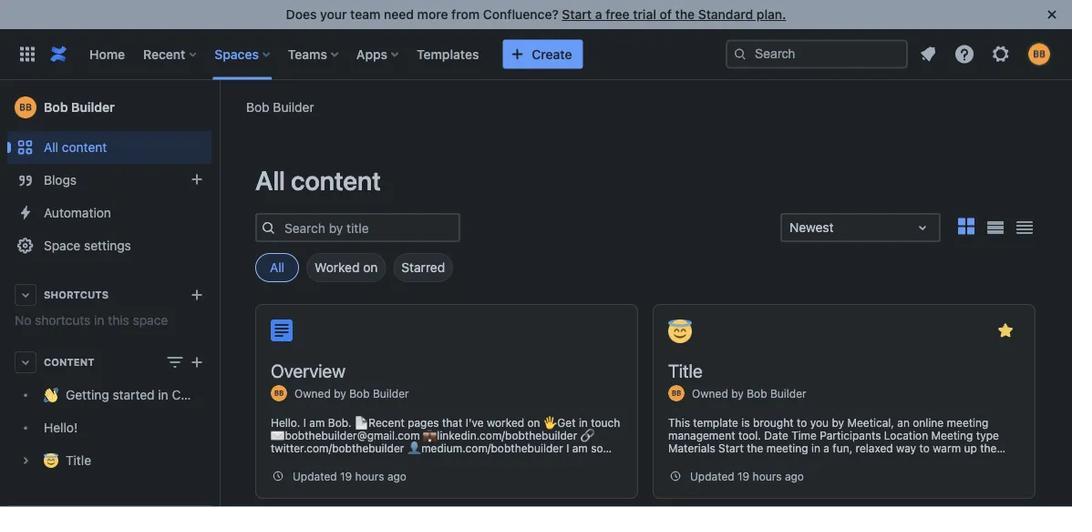 Task type: locate. For each thing, give the bounding box(es) containing it.
get
[[557, 417, 576, 429]]

1 vertical spatial all content
[[255, 165, 381, 196]]

so
[[591, 442, 603, 455]]

getting started in confluence
[[66, 388, 239, 403]]

list image
[[987, 221, 1004, 234]]

1 horizontal spatial bob builder
[[246, 99, 314, 114]]

1 horizontal spatial title
[[668, 360, 702, 382]]

0 horizontal spatial 19
[[340, 470, 352, 483]]

to left get
[[457, 455, 467, 468]]

appswitcher icon image
[[16, 43, 38, 65]]

profile picture image
[[271, 386, 287, 402], [668, 386, 685, 402]]

1 bob builder from the left
[[246, 99, 314, 114]]

in right started
[[158, 388, 168, 403]]

0 horizontal spatial ago
[[387, 470, 406, 483]]

1 updated from the left
[[293, 470, 337, 483]]

0 vertical spatial recent
[[143, 46, 185, 62]]

confluence?
[[483, 7, 559, 22]]

cards image
[[955, 216, 977, 237]]

🖐
[[543, 417, 554, 429]]

does
[[286, 7, 317, 22]]

content up blogs
[[62, 140, 107, 155]]

confluence image
[[47, 43, 69, 65]]

i left '🔗'
[[566, 442, 569, 455]]

to
[[314, 455, 324, 468], [457, 455, 467, 468]]

1 vertical spatial title
[[66, 453, 91, 469]]

1 horizontal spatial to
[[457, 455, 467, 468]]

1 horizontal spatial recent
[[369, 417, 405, 429]]

1 vertical spatial on
[[527, 417, 540, 429]]

1 horizontal spatial profile picture image
[[668, 386, 685, 402]]

0 horizontal spatial updated 19 hours ago
[[293, 470, 406, 483]]

0 horizontal spatial title
[[66, 453, 91, 469]]

teams
[[288, 46, 327, 62]]

0 horizontal spatial bob builder
[[44, 100, 115, 115]]

1 profile picture image from the left
[[271, 386, 287, 402]]

recent inside hello. i am bob. 📄 recent pages that i've worked on 🖐 get in touch ✉️ bobthebuilder@gmail.com 💼 linkedin.com/bobthebuilder 🔗 twitter.com/bobthebuilder 👤 medium.com/bobthebuilder i am so grateful to be here and very excited to get started!
[[369, 417, 405, 429]]

owned by bob builder for title
[[692, 387, 806, 400]]

on left 🖐
[[527, 417, 540, 429]]

started
[[113, 388, 155, 403]]

from
[[451, 7, 480, 22]]

change view image
[[164, 352, 186, 374]]

all inside button
[[270, 260, 284, 275]]

0 horizontal spatial profile picture image
[[271, 386, 287, 402]]

am
[[309, 417, 325, 429], [572, 442, 588, 455]]

1 horizontal spatial updated
[[690, 470, 734, 483]]

2 horizontal spatial in
[[579, 417, 588, 429]]

:innocent: image
[[668, 320, 692, 344], [668, 320, 692, 344]]

2 owned by bob builder from the left
[[692, 387, 806, 400]]

1 horizontal spatial updated 19 hours ago
[[690, 470, 804, 483]]

updated 19 hours ago for title
[[690, 470, 804, 483]]

recent right 📄
[[369, 417, 405, 429]]

owned
[[294, 387, 331, 400], [692, 387, 728, 400]]

0 horizontal spatial recent
[[143, 46, 185, 62]]

bob builder down teams
[[246, 99, 314, 114]]

2 by from the left
[[731, 387, 744, 400]]

1 horizontal spatial in
[[158, 388, 168, 403]]

0 vertical spatial all
[[44, 140, 58, 155]]

bob builder up all content link
[[44, 100, 115, 115]]

spaces button
[[209, 40, 277, 69]]

builder
[[273, 99, 314, 114], [71, 100, 115, 115], [373, 387, 409, 400], [770, 387, 806, 400]]

close image
[[1041, 4, 1063, 26]]

0 horizontal spatial in
[[94, 313, 104, 328]]

0 horizontal spatial owned by bob builder
[[294, 387, 409, 400]]

1 owned by bob builder from the left
[[294, 387, 409, 400]]

0 horizontal spatial i
[[303, 417, 306, 429]]

0 horizontal spatial by
[[334, 387, 346, 400]]

in for shortcuts
[[94, 313, 104, 328]]

0 vertical spatial content
[[62, 140, 107, 155]]

👤
[[407, 442, 418, 455]]

content up search by title field
[[291, 165, 381, 196]]

starred button
[[393, 253, 453, 283]]

1 horizontal spatial owned by bob builder
[[692, 387, 806, 400]]

very
[[392, 455, 414, 468]]

content inside space element
[[62, 140, 107, 155]]

1 updated 19 hours ago from the left
[[293, 470, 406, 483]]

0 vertical spatial on
[[363, 260, 378, 275]]

touch
[[591, 417, 620, 429]]

worked on
[[315, 260, 378, 275]]

1 horizontal spatial am
[[572, 442, 588, 455]]

hello. i am bob. 📄 recent pages that i've worked on 🖐 get in touch ✉️ bobthebuilder@gmail.com 💼 linkedin.com/bobthebuilder 🔗 twitter.com/bobthebuilder 👤 medium.com/bobthebuilder i am so grateful to be here and very excited to get started!
[[271, 417, 620, 468]]

add shortcut image
[[186, 284, 208, 306]]

1 horizontal spatial on
[[527, 417, 540, 429]]

worked on button
[[306, 253, 386, 283]]

create
[[532, 46, 572, 62]]

on inside hello. i am bob. 📄 recent pages that i've worked on 🖐 get in touch ✉️ bobthebuilder@gmail.com 💼 linkedin.com/bobthebuilder 🔗 twitter.com/bobthebuilder 👤 medium.com/bobthebuilder i am so grateful to be here and very excited to get started!
[[527, 417, 540, 429]]

1 hours from the left
[[355, 470, 384, 483]]

be
[[327, 455, 340, 468]]

2 hours from the left
[[753, 470, 782, 483]]

Search by title field
[[279, 215, 459, 241]]

in left this
[[94, 313, 104, 328]]

search image
[[733, 47, 748, 62]]

apps
[[356, 46, 387, 62]]

all content up search by title field
[[255, 165, 381, 196]]

tree containing getting started in confluence
[[7, 379, 239, 478]]

to left be
[[314, 455, 324, 468]]

1 ago from the left
[[387, 470, 406, 483]]

1 horizontal spatial ago
[[785, 470, 804, 483]]

1 vertical spatial recent
[[369, 417, 405, 429]]

i
[[303, 417, 306, 429], [566, 442, 569, 455]]

1 19 from the left
[[340, 470, 352, 483]]

0 horizontal spatial updated
[[293, 470, 337, 483]]

shortcuts button
[[7, 279, 211, 312]]

no
[[15, 313, 31, 328]]

by
[[334, 387, 346, 400], [731, 387, 744, 400]]

2 19 from the left
[[738, 470, 750, 483]]

2 updated from the left
[[690, 470, 734, 483]]

need
[[384, 7, 414, 22]]

tree
[[7, 379, 239, 478]]

all content up blogs
[[44, 140, 107, 155]]

by for title
[[731, 387, 744, 400]]

compact list image
[[1014, 217, 1036, 239]]

bob builder inside space element
[[44, 100, 115, 115]]

19
[[340, 470, 352, 483], [738, 470, 750, 483]]

in
[[94, 313, 104, 328], [158, 388, 168, 403], [579, 417, 588, 429]]

1 horizontal spatial by
[[731, 387, 744, 400]]

0 vertical spatial am
[[309, 417, 325, 429]]

all content
[[44, 140, 107, 155], [255, 165, 381, 196]]

banner
[[0, 29, 1072, 80]]

all up blogs
[[44, 140, 58, 155]]

space
[[44, 238, 80, 253]]

Search field
[[726, 40, 908, 69]]

bob.
[[328, 417, 351, 429]]

ago
[[387, 470, 406, 483], [785, 470, 804, 483]]

1 horizontal spatial all content
[[255, 165, 381, 196]]

bob inside space element
[[44, 100, 68, 115]]

bob builder link
[[7, 89, 211, 126], [246, 98, 314, 116], [349, 387, 409, 400], [747, 387, 806, 400]]

overview
[[271, 360, 346, 382]]

updated 19 hours ago for overview
[[293, 470, 406, 483]]

in right the get
[[579, 417, 588, 429]]

all content inside space element
[[44, 140, 107, 155]]

1 vertical spatial content
[[291, 165, 381, 196]]

2 updated 19 hours ago from the left
[[690, 470, 804, 483]]

notification icon image
[[917, 43, 939, 65]]

plan.
[[757, 7, 786, 22]]

19 for title
[[738, 470, 750, 483]]

settings
[[84, 238, 131, 253]]

1 horizontal spatial hours
[[753, 470, 782, 483]]

no shortcuts in this space
[[15, 313, 168, 328]]

all left worked
[[270, 260, 284, 275]]

profile picture image for overview
[[271, 386, 287, 402]]

newest
[[789, 220, 834, 235]]

content
[[62, 140, 107, 155], [291, 165, 381, 196]]

0 horizontal spatial on
[[363, 260, 378, 275]]

2 vertical spatial in
[[579, 417, 588, 429]]

updated 19 hours ago
[[293, 470, 406, 483], [690, 470, 804, 483]]

am left so
[[572, 442, 588, 455]]

1 owned from the left
[[294, 387, 331, 400]]

ago for title
[[785, 470, 804, 483]]

2 ago from the left
[[785, 470, 804, 483]]

profile picture image for title
[[668, 386, 685, 402]]

open image
[[912, 217, 933, 239]]

all
[[44, 140, 58, 155], [255, 165, 285, 196], [270, 260, 284, 275]]

hello!
[[44, 421, 78, 436]]

started!
[[491, 455, 531, 468]]

1 horizontal spatial 19
[[738, 470, 750, 483]]

0 horizontal spatial to
[[314, 455, 324, 468]]

bob builder
[[246, 99, 314, 114], [44, 100, 115, 115]]

all right "create a blog" icon
[[255, 165, 285, 196]]

0 horizontal spatial all content
[[44, 140, 107, 155]]

0 horizontal spatial content
[[62, 140, 107, 155]]

recent right home
[[143, 46, 185, 62]]

2 bob builder from the left
[[44, 100, 115, 115]]

1 by from the left
[[334, 387, 346, 400]]

0 vertical spatial all content
[[44, 140, 107, 155]]

recent button
[[138, 40, 204, 69]]

create a blog image
[[186, 169, 208, 191]]

your
[[320, 7, 347, 22]]

2 owned from the left
[[692, 387, 728, 400]]

1 horizontal spatial i
[[566, 442, 569, 455]]

1 vertical spatial in
[[158, 388, 168, 403]]

title
[[668, 360, 702, 382], [66, 453, 91, 469]]

get
[[471, 455, 487, 468]]

1 horizontal spatial owned
[[692, 387, 728, 400]]

1 horizontal spatial content
[[291, 165, 381, 196]]

collapse sidebar image
[[199, 89, 239, 126]]

updated
[[293, 470, 337, 483], [690, 470, 734, 483]]

space
[[133, 313, 168, 328]]

0 horizontal spatial owned
[[294, 387, 331, 400]]

pages
[[408, 417, 439, 429]]

owned for overview
[[294, 387, 331, 400]]

grateful
[[271, 455, 311, 468]]

owned by bob builder
[[294, 387, 409, 400], [692, 387, 806, 400]]

updated for title
[[690, 470, 734, 483]]

i right hello.
[[303, 417, 306, 429]]

2 vertical spatial all
[[270, 260, 284, 275]]

owned for title
[[692, 387, 728, 400]]

on right worked
[[363, 260, 378, 275]]

0 vertical spatial in
[[94, 313, 104, 328]]

None text field
[[789, 219, 793, 237]]

tree inside space element
[[7, 379, 239, 478]]

bob
[[246, 99, 269, 114], [44, 100, 68, 115], [349, 387, 370, 400], [747, 387, 767, 400]]

am left bob. on the bottom of the page
[[309, 417, 325, 429]]

title link
[[7, 445, 211, 478]]

all content link
[[7, 131, 211, 164]]

2 profile picture image from the left
[[668, 386, 685, 402]]

getting started in confluence link
[[7, 379, 239, 412]]

spaces
[[215, 46, 259, 62]]

0 horizontal spatial hours
[[355, 470, 384, 483]]



Task type: vqa. For each thing, say whether or not it's contained in the screenshot.
Confluence IMAGE
yes



Task type: describe. For each thing, give the bounding box(es) containing it.
trial
[[633, 7, 656, 22]]

recent inside recent popup button
[[143, 46, 185, 62]]

banner containing home
[[0, 29, 1072, 80]]

of
[[660, 7, 672, 22]]

by for overview
[[334, 387, 346, 400]]

blogs link
[[7, 164, 211, 197]]

0 horizontal spatial am
[[309, 417, 325, 429]]

start a free trial of the standard plan. link
[[562, 7, 786, 22]]

worked
[[315, 260, 360, 275]]

title inside tree
[[66, 453, 91, 469]]

hello! link
[[7, 412, 211, 445]]

in for started
[[158, 388, 168, 403]]

starred
[[401, 260, 445, 275]]

create button
[[503, 40, 583, 69]]

home link
[[84, 40, 130, 69]]

a
[[595, 7, 602, 22]]

apps button
[[351, 40, 406, 69]]

19 for overview
[[340, 470, 352, 483]]

space settings
[[44, 238, 131, 253]]

i've
[[466, 417, 484, 429]]

owned by bob builder for overview
[[294, 387, 409, 400]]

linkedin.com/bobthebuilder
[[437, 429, 577, 442]]

confluence image
[[47, 43, 69, 65]]

updated for overview
[[293, 470, 337, 483]]

page image
[[271, 320, 293, 342]]

hello.
[[271, 417, 300, 429]]

blogs
[[44, 173, 77, 188]]

help icon image
[[954, 43, 975, 65]]

1 vertical spatial am
[[572, 442, 588, 455]]

on inside button
[[363, 260, 378, 275]]

this
[[108, 313, 129, 328]]

free
[[605, 7, 630, 22]]

space element
[[0, 80, 239, 508]]

hours for overview
[[355, 470, 384, 483]]

getting
[[66, 388, 109, 403]]

automation
[[44, 206, 111, 221]]

in inside hello. i am bob. 📄 recent pages that i've worked on 🖐 get in touch ✉️ bobthebuilder@gmail.com 💼 linkedin.com/bobthebuilder 🔗 twitter.com/bobthebuilder 👤 medium.com/bobthebuilder i am so grateful to be here and very excited to get started!
[[579, 417, 588, 429]]

and
[[369, 455, 389, 468]]

shortcuts
[[44, 289, 109, 301]]

1 vertical spatial i
[[566, 442, 569, 455]]

ago for overview
[[387, 470, 406, 483]]

templates
[[417, 46, 479, 62]]

does your team need more from confluence? start a free trial of the standard plan.
[[286, 7, 786, 22]]

space settings link
[[7, 230, 211, 263]]

more
[[417, 7, 448, 22]]

builder inside space element
[[71, 100, 115, 115]]

✉️
[[271, 429, 282, 442]]

teams button
[[282, 40, 345, 69]]

start
[[562, 7, 592, 22]]

0 vertical spatial title
[[668, 360, 702, 382]]

twitter.com/bobthebuilder
[[271, 442, 404, 455]]

the
[[675, 7, 695, 22]]

home
[[89, 46, 125, 62]]

🔗
[[580, 429, 591, 442]]

content button
[[7, 346, 211, 379]]

here
[[343, 455, 366, 468]]

all button
[[255, 253, 299, 283]]

excited
[[417, 455, 454, 468]]

shortcuts
[[35, 313, 91, 328]]

1 to from the left
[[314, 455, 324, 468]]

unstar image
[[995, 320, 1016, 342]]

content
[[44, 357, 94, 369]]

settings icon image
[[990, 43, 1012, 65]]

0 vertical spatial i
[[303, 417, 306, 429]]

confluence
[[172, 388, 239, 403]]

2 to from the left
[[457, 455, 467, 468]]

automation link
[[7, 197, 211, 230]]

global element
[[11, 29, 726, 80]]

💼
[[423, 429, 434, 442]]

📄
[[355, 417, 365, 429]]

create content image
[[186, 352, 208, 374]]

templates link
[[411, 40, 484, 69]]

hours for title
[[753, 470, 782, 483]]

worked
[[487, 417, 524, 429]]

team
[[350, 7, 381, 22]]

1 vertical spatial all
[[255, 165, 285, 196]]

that
[[442, 417, 462, 429]]

all inside space element
[[44, 140, 58, 155]]

bobthebuilder@gmail.com
[[285, 429, 420, 442]]

medium.com/bobthebuilder
[[421, 442, 563, 455]]

standard
[[698, 7, 753, 22]]



